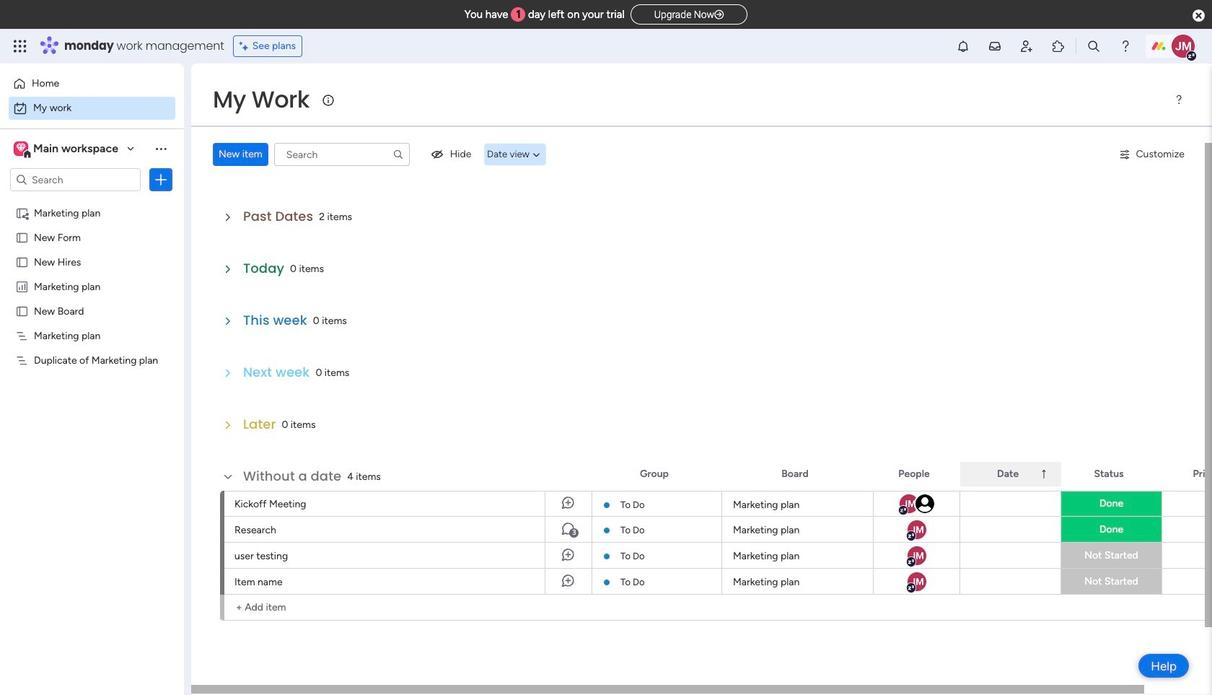 Task type: locate. For each thing, give the bounding box(es) containing it.
workspace image
[[14, 141, 28, 157], [16, 141, 26, 157]]

2 vertical spatial option
[[0, 200, 184, 203]]

jeremy miller image
[[1173, 35, 1196, 58]]

1 public board image from the top
[[15, 255, 29, 269]]

1 vertical spatial option
[[9, 97, 175, 120]]

select product image
[[13, 39, 27, 53]]

help image
[[1119, 39, 1134, 53]]

search image
[[393, 149, 404, 160]]

public board image
[[15, 255, 29, 269], [15, 304, 29, 318]]

public board image up the public dashboard icon
[[15, 255, 29, 269]]

option
[[9, 72, 175, 95], [9, 97, 175, 120], [0, 200, 184, 203]]

notifications image
[[957, 39, 971, 53]]

1 vertical spatial public board image
[[15, 304, 29, 318]]

1 workspace image from the left
[[14, 141, 28, 157]]

workspace selection element
[[14, 140, 121, 159]]

column header
[[961, 462, 1062, 487]]

sort image
[[1039, 469, 1051, 480]]

Search in workspace field
[[30, 171, 121, 188]]

dapulse rightstroke image
[[715, 9, 724, 20]]

update feed image
[[988, 39, 1003, 53]]

list box
[[0, 197, 184, 567]]

menu image
[[1174, 94, 1186, 105]]

0 vertical spatial public board image
[[15, 255, 29, 269]]

public dashboard image
[[15, 279, 29, 293]]

public board image down the public dashboard icon
[[15, 304, 29, 318]]

Filter dashboard by text search field
[[274, 143, 410, 166]]

monday marketplace image
[[1052, 39, 1066, 53]]

invite members image
[[1020, 39, 1035, 53]]

None search field
[[274, 143, 410, 166]]

search everything image
[[1087, 39, 1102, 53]]



Task type: vqa. For each thing, say whether or not it's contained in the screenshot.
the bottommost circle o image
no



Task type: describe. For each thing, give the bounding box(es) containing it.
2 public board image from the top
[[15, 304, 29, 318]]

public board image
[[15, 230, 29, 244]]

workspace options image
[[154, 141, 168, 156]]

2 workspace image from the left
[[16, 141, 26, 157]]

see plans image
[[239, 38, 252, 54]]

0 vertical spatial option
[[9, 72, 175, 95]]

options image
[[154, 173, 168, 187]]

dapulse close image
[[1193, 9, 1206, 23]]

shareable board image
[[15, 206, 29, 219]]



